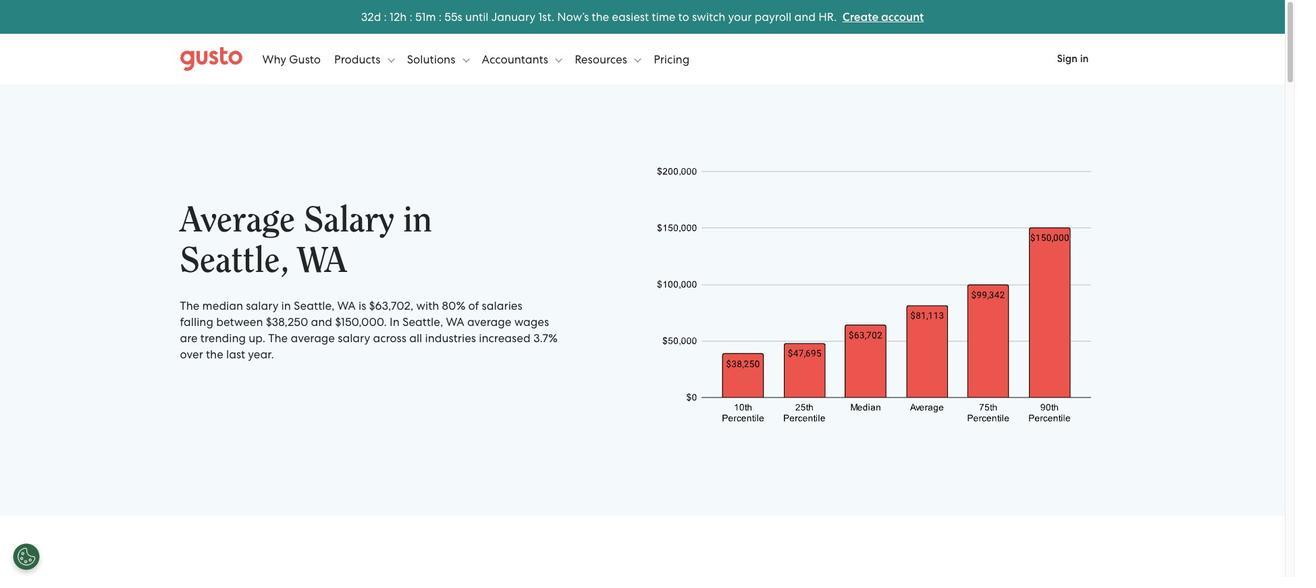 Task type: describe. For each thing, give the bounding box(es) containing it.
seattle, inside average salary in seattle, wa
[[180, 243, 289, 279]]

d :
[[374, 10, 387, 23]]

between
[[216, 315, 263, 329]]

of
[[468, 299, 479, 313]]

solutions
[[407, 52, 458, 66]]

main content containing average salary in
[[0, 84, 1285, 577]]

the median salary in seattle, wa is $63,702, with 80% of salaries falling between $38,250 and $150,000. in seattle, wa average wages are trending up. the average salary across all industries increased 3.7% over the last year.
[[180, 299, 558, 361]]

time
[[652, 10, 676, 23]]

create account link
[[843, 10, 924, 24]]

to
[[678, 10, 689, 23]]

3 5 from the left
[[451, 10, 458, 23]]

payroll
[[755, 10, 792, 23]]

the inside the median salary in seattle, wa is $63,702, with 80% of salaries falling between $38,250 and $150,000. in seattle, wa average wages are trending up. the average salary across all industries increased 3.7% over the last year.
[[206, 348, 223, 361]]

account
[[881, 10, 924, 24]]

over
[[180, 348, 203, 361]]

sign in link
[[1041, 44, 1105, 74]]

until
[[465, 10, 489, 23]]

median
[[202, 299, 243, 313]]

across
[[373, 331, 407, 345]]

average salary in seattle, wa
[[180, 202, 432, 279]]

your
[[728, 10, 752, 23]]

80%
[[442, 299, 466, 313]]

easiest
[[612, 10, 649, 23]]

why
[[262, 52, 286, 66]]

all
[[409, 331, 422, 345]]

1st.
[[538, 10, 554, 23]]

accountants button
[[482, 39, 562, 79]]

solutions button
[[407, 39, 469, 79]]

up.
[[249, 331, 266, 345]]

$150,000.
[[335, 315, 387, 329]]

sign in
[[1057, 53, 1089, 65]]

january
[[492, 10, 536, 23]]

and inside the median salary in seattle, wa is $63,702, with 80% of salaries falling between $38,250 and $150,000. in seattle, wa average wages are trending up. the average salary across all industries increased 3.7% over the last year.
[[311, 315, 332, 329]]

pricing
[[654, 52, 690, 66]]

m :
[[426, 10, 442, 23]]

2 1 from the left
[[422, 10, 426, 23]]

salaries
[[482, 299, 523, 313]]

products
[[334, 52, 383, 66]]

and inside 3 2 d : 1 2 h : 5 1 m : 5 5 s until january 1st. now's the easiest time to switch your payroll and hr. create account
[[795, 10, 816, 23]]

with
[[416, 299, 439, 313]]

3.7%
[[534, 331, 558, 345]]

3 2 d : 1 2 h : 5 1 m : 5 5 s until january 1st. now's the easiest time to switch your payroll and hr. create account
[[361, 10, 924, 24]]

1 vertical spatial wa
[[337, 299, 356, 313]]

2 vertical spatial wa
[[446, 315, 464, 329]]



Task type: locate. For each thing, give the bounding box(es) containing it.
1
[[390, 10, 394, 23], [422, 10, 426, 23]]

0 horizontal spatial average
[[291, 331, 335, 345]]

online payroll services, hr, and benefits | gusto image
[[180, 47, 242, 71]]

why gusto
[[262, 52, 321, 66]]

salary down $150,000. at the bottom of the page
[[338, 331, 370, 345]]

1 vertical spatial seattle,
[[294, 299, 335, 313]]

salary up the between
[[246, 299, 279, 313]]

increased
[[479, 331, 531, 345]]

0 horizontal spatial the
[[180, 299, 200, 313]]

the down trending at the bottom left of the page
[[206, 348, 223, 361]]

trending
[[200, 331, 246, 345]]

$63,702,
[[369, 299, 414, 313]]

1 vertical spatial average
[[291, 331, 335, 345]]

5 right m :
[[451, 10, 458, 23]]

seattle, up '$38,250'
[[294, 299, 335, 313]]

accountants
[[482, 52, 551, 66]]

1 horizontal spatial and
[[795, 10, 816, 23]]

h :
[[400, 10, 413, 23]]

why gusto link
[[262, 39, 321, 79]]

1 vertical spatial in
[[403, 202, 432, 238]]

1 horizontal spatial seattle,
[[294, 299, 335, 313]]

2 5 from the left
[[445, 10, 451, 23]]

main element
[[180, 39, 1105, 79]]

2 2 from the left
[[394, 10, 400, 23]]

$38,250
[[266, 315, 308, 329]]

s
[[458, 10, 462, 23]]

1 horizontal spatial the
[[268, 331, 288, 345]]

wa
[[297, 243, 347, 279], [337, 299, 356, 313], [446, 315, 464, 329]]

1 5 from the left
[[415, 10, 422, 23]]

1 horizontal spatial 1
[[422, 10, 426, 23]]

0 horizontal spatial salary
[[246, 299, 279, 313]]

are
[[180, 331, 198, 345]]

0 vertical spatial the
[[180, 299, 200, 313]]

the up falling
[[180, 299, 200, 313]]

salary
[[304, 202, 394, 238]]

0 horizontal spatial 2
[[368, 10, 374, 23]]

0 vertical spatial wa
[[297, 243, 347, 279]]

1 vertical spatial salary
[[338, 331, 370, 345]]

1 right d :
[[390, 10, 394, 23]]

1 vertical spatial the
[[206, 348, 223, 361]]

wa inside average salary in seattle, wa
[[297, 243, 347, 279]]

is
[[359, 299, 366, 313]]

0 vertical spatial average
[[467, 315, 512, 329]]

0 vertical spatial seattle,
[[180, 243, 289, 279]]

1 2 from the left
[[368, 10, 374, 23]]

the down '$38,250'
[[268, 331, 288, 345]]

2 vertical spatial seattle,
[[402, 315, 443, 329]]

last
[[226, 348, 245, 361]]

falling
[[180, 315, 213, 329]]

0 horizontal spatial the
[[206, 348, 223, 361]]

average down 'salaries'
[[467, 315, 512, 329]]

switch
[[692, 10, 726, 23]]

1 vertical spatial the
[[268, 331, 288, 345]]

0 horizontal spatial seattle,
[[180, 243, 289, 279]]

0 horizontal spatial 1
[[390, 10, 394, 23]]

seattle, down average
[[180, 243, 289, 279]]

resources button
[[575, 39, 641, 79]]

in
[[390, 315, 400, 329]]

5 left s
[[445, 10, 451, 23]]

and
[[795, 10, 816, 23], [311, 315, 332, 329]]

0 vertical spatial and
[[795, 10, 816, 23]]

2 vertical spatial in
[[281, 299, 291, 313]]

resources
[[575, 52, 630, 66]]

the
[[592, 10, 609, 23], [206, 348, 223, 361]]

now's
[[557, 10, 589, 23]]

seattle,
[[180, 243, 289, 279], [294, 299, 335, 313], [402, 315, 443, 329]]

1 horizontal spatial salary
[[338, 331, 370, 345]]

hr.
[[819, 10, 837, 23]]

the
[[180, 299, 200, 313], [268, 331, 288, 345]]

1 horizontal spatial the
[[592, 10, 609, 23]]

0 horizontal spatial in
[[281, 299, 291, 313]]

5
[[415, 10, 422, 23], [445, 10, 451, 23], [451, 10, 458, 23]]

1 horizontal spatial average
[[467, 315, 512, 329]]

pricing link
[[654, 39, 690, 79]]

seattle, down with
[[402, 315, 443, 329]]

0 vertical spatial salary
[[246, 299, 279, 313]]

1 1 from the left
[[390, 10, 394, 23]]

1 horizontal spatial in
[[403, 202, 432, 238]]

salary
[[246, 299, 279, 313], [338, 331, 370, 345]]

0 horizontal spatial and
[[311, 315, 332, 329]]

wa down 80%
[[446, 315, 464, 329]]

gusto
[[289, 52, 321, 66]]

wages
[[514, 315, 549, 329]]

in inside the median salary in seattle, wa is $63,702, with 80% of salaries falling between $38,250 and $150,000. in seattle, wa average wages are trending up. the average salary across all industries increased 3.7% over the last year.
[[281, 299, 291, 313]]

and left hr. at the right top of the page
[[795, 10, 816, 23]]

the inside 3 2 d : 1 2 h : 5 1 m : 5 5 s until january 1st. now's the easiest time to switch your payroll and hr. create account
[[592, 10, 609, 23]]

average
[[180, 202, 295, 238]]

create
[[843, 10, 879, 24]]

the right now's
[[592, 10, 609, 23]]

products button
[[334, 39, 394, 79]]

1 right h : at the left top of page
[[422, 10, 426, 23]]

2 horizontal spatial in
[[1080, 53, 1089, 65]]

1 vertical spatial and
[[311, 315, 332, 329]]

2 horizontal spatial seattle,
[[402, 315, 443, 329]]

average down '$38,250'
[[291, 331, 335, 345]]

sign
[[1057, 53, 1078, 65]]

0 vertical spatial the
[[592, 10, 609, 23]]

in inside average salary in seattle, wa
[[403, 202, 432, 238]]

wa down salary
[[297, 243, 347, 279]]

industries
[[425, 331, 476, 345]]

wa left is
[[337, 299, 356, 313]]

and right '$38,250'
[[311, 315, 332, 329]]

1 horizontal spatial 2
[[394, 10, 400, 23]]

in
[[1080, 53, 1089, 65], [403, 202, 432, 238], [281, 299, 291, 313]]

0 vertical spatial in
[[1080, 53, 1089, 65]]

year.
[[248, 348, 274, 361]]

average
[[467, 315, 512, 329], [291, 331, 335, 345]]

5 right h : at the left top of page
[[415, 10, 422, 23]]

2
[[368, 10, 374, 23], [394, 10, 400, 23]]

main content
[[0, 84, 1285, 577]]

3
[[361, 10, 368, 23]]

2 right d :
[[394, 10, 400, 23]]

2 left h : at the left top of page
[[368, 10, 374, 23]]



Task type: vqa. For each thing, say whether or not it's contained in the screenshot.
across
yes



